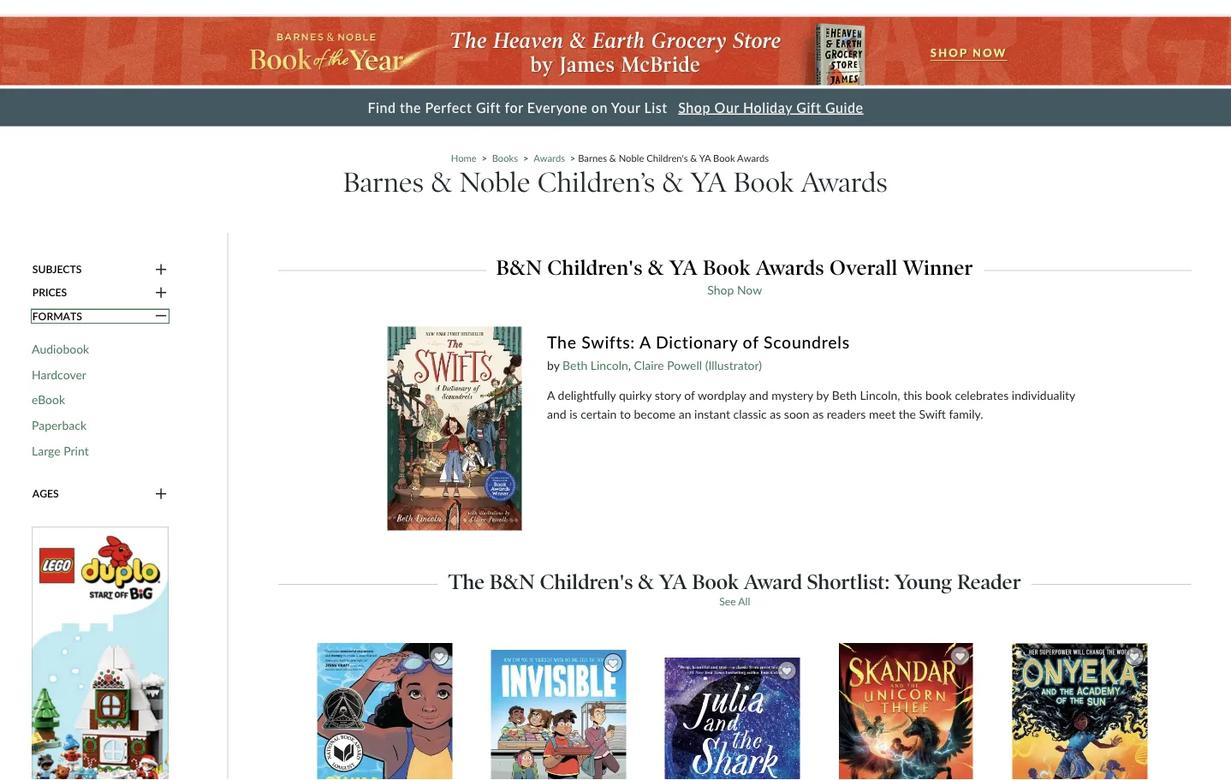 Task type: vqa. For each thing, say whether or not it's contained in the screenshot.
readers at the bottom of the page
yes



Task type: describe. For each thing, give the bounding box(es) containing it.
swifts:
[[582, 332, 636, 352]]

children's inside b&n children's & ya book awards overall winner shop now
[[547, 255, 643, 280]]

children's inside the b&n children's & ya book award shortlist: young reader see all
[[540, 569, 633, 594]]

noble for children's
[[619, 152, 644, 164]]

0 vertical spatial shop
[[679, 99, 711, 116]]

prices
[[32, 286, 67, 299]]

ebook link
[[32, 392, 65, 407]]

book inside the b&n children's & ya book award shortlist: young reader see all
[[692, 569, 739, 594]]

ya inside the b&n children's & ya book award shortlist: young reader see all
[[659, 569, 687, 594]]

lincoln
[[591, 358, 628, 372]]

a inside the swifts: a dictionary of scoundrels by beth lincoln , claire powell (illustrator)
[[640, 332, 651, 352]]

children's
[[538, 166, 656, 199]]

shop inside b&n children's & ya book awards overall winner shop now
[[708, 282, 734, 297]]

0 vertical spatial the
[[400, 99, 421, 116]]

individuality
[[1012, 388, 1076, 402]]

meet
[[869, 406, 896, 421]]

ages button
[[32, 486, 169, 502]]

ya inside b&n children's & ya book awards overall winner shop now
[[670, 255, 698, 280]]

list
[[645, 99, 668, 116]]

find the perfect gift for everyone on your list shop our holiday gift guide
[[368, 99, 864, 116]]

barnes & noble children's & ya book awards main content
[[0, 16, 1232, 780]]

claire powell (illustrator) link
[[634, 358, 762, 372]]

hardcover
[[32, 367, 86, 381]]

awards down 'guide'
[[801, 166, 888, 199]]

book
[[926, 388, 952, 402]]

awards link
[[534, 152, 565, 164]]

the inside "a delightfully quirky story of wordplay and mystery by beth lincoln, this book celebrates individuality and is certain to become an instant classic as soon as readers meet the swift family."
[[899, 406, 916, 421]]

minus arrow image for subjects
[[155, 262, 167, 277]]

ages
[[32, 487, 59, 500]]

see
[[720, 595, 736, 607]]

b&n inside the b&n children's & ya book award shortlist: young reader see all
[[490, 569, 535, 594]]

family.
[[949, 406, 984, 421]]

beth lincoln link
[[563, 358, 628, 372]]

1 gift from the left
[[476, 99, 501, 116]]

b&n children's & ya book awards overall winner shop now
[[496, 255, 974, 297]]

on
[[592, 99, 608, 116]]

claire
[[634, 358, 664, 372]]

home link
[[451, 152, 477, 164]]

winner
[[903, 255, 974, 280]]

young
[[895, 569, 953, 594]]

find
[[368, 99, 396, 116]]

instant
[[695, 406, 731, 421]]

beth inside the swifts: a dictionary of scoundrels by beth lincoln , claire powell (illustrator)
[[563, 358, 588, 372]]

book down holiday
[[734, 166, 794, 199]]

award
[[744, 569, 803, 594]]

large
[[32, 443, 60, 458]]

paperback link
[[32, 418, 87, 433]]

soon
[[784, 406, 810, 421]]

2 as from the left
[[813, 406, 824, 421]]

lincoln,
[[860, 388, 901, 402]]

story
[[655, 388, 681, 402]]

audiobook
[[32, 342, 89, 356]]

large print
[[32, 443, 89, 458]]

the b&n children's & ya book award shortlist: young reader see all
[[449, 569, 1022, 607]]

classic
[[734, 406, 767, 421]]

onyeka and the academy of the sun image
[[1012, 643, 1149, 780]]

an
[[679, 406, 692, 421]]

for
[[505, 99, 524, 116]]

readers
[[827, 406, 866, 421]]

guide
[[826, 99, 864, 116]]

0 vertical spatial children's
[[647, 152, 688, 164]]

book inside b&n children's & ya book awards overall winner shop now
[[703, 255, 751, 280]]

perfect
[[425, 99, 472, 116]]

advertisement region
[[32, 527, 169, 780]]

holiday
[[743, 99, 793, 116]]

the for b&n
[[449, 569, 485, 594]]

the swifts: a dictionary of scoundrels image
[[388, 327, 522, 531]]

wordplay
[[698, 388, 746, 402]]

subjects
[[32, 263, 82, 275]]

ebook
[[32, 392, 65, 407]]



Task type: locate. For each thing, give the bounding box(es) containing it.
1 horizontal spatial barnes
[[578, 152, 607, 164]]

ya
[[700, 152, 711, 164], [691, 166, 727, 199], [670, 255, 698, 280], [659, 569, 687, 594]]

0 horizontal spatial a
[[547, 388, 555, 402]]

& inside b&n children's & ya book awards overall winner shop now
[[648, 255, 664, 280]]

of for scoundrels
[[743, 332, 759, 352]]

by inside the swifts: a dictionary of scoundrels by beth lincoln , claire powell (illustrator)
[[547, 358, 560, 372]]

&
[[610, 152, 617, 164], [691, 152, 697, 164], [431, 166, 453, 199], [663, 166, 684, 199], [648, 255, 664, 280], [638, 569, 654, 594]]

0 vertical spatial by
[[547, 358, 560, 372]]

2 gift from the left
[[797, 99, 822, 116]]

1 horizontal spatial gift
[[797, 99, 822, 116]]

1 horizontal spatial a
[[640, 332, 651, 352]]

formats button
[[32, 309, 169, 324]]

0 horizontal spatial and
[[547, 406, 567, 421]]

2 minus arrow image from the top
[[155, 285, 167, 300]]

1 vertical spatial shop
[[708, 282, 734, 297]]

by inside "a delightfully quirky story of wordplay and mystery by beth lincoln, this book celebrates individuality and is certain to become an instant classic as soon as readers meet the swift family."
[[817, 388, 829, 402]]

1 vertical spatial barnes
[[343, 166, 424, 199]]

book up shop now link
[[703, 255, 751, 280]]

the inside the b&n children's & ya book award shortlist: young reader see all
[[449, 569, 485, 594]]

a up claire
[[640, 332, 651, 352]]

swift
[[920, 406, 946, 421]]

book up see
[[692, 569, 739, 594]]

0 vertical spatial barnes
[[578, 152, 607, 164]]

,
[[628, 358, 631, 372]]

the right find
[[400, 99, 421, 116]]

subjects button
[[32, 262, 169, 277]]

book down our
[[714, 152, 735, 164]]

of up the (illustrator)
[[743, 332, 759, 352]]

of
[[743, 332, 759, 352], [684, 388, 695, 402]]

books link
[[492, 152, 518, 164]]

celebrates
[[955, 388, 1009, 402]]

b&n
[[496, 255, 542, 280], [490, 569, 535, 594]]

become
[[634, 406, 676, 421]]

of inside the swifts: a dictionary of scoundrels by beth lincoln , claire powell (illustrator)
[[743, 332, 759, 352]]

shop left now
[[708, 282, 734, 297]]

0 horizontal spatial barnes
[[343, 166, 424, 199]]

see all link
[[720, 595, 751, 607]]

as right soon
[[813, 406, 824, 421]]

b&n inside b&n children's & ya book awards overall winner shop now
[[496, 255, 542, 280]]

gift left 'guide'
[[797, 99, 822, 116]]

mystery
[[772, 388, 814, 402]]

shortlist:
[[808, 569, 890, 594]]

0 vertical spatial the
[[547, 332, 577, 352]]

skandar and the unicorn thief (b&n exclusive edition) image
[[839, 642, 974, 780]]

large print link
[[32, 443, 89, 458]]

everyone
[[527, 99, 588, 116]]

0 horizontal spatial of
[[684, 388, 695, 402]]

by
[[547, 358, 560, 372], [817, 388, 829, 402]]

the for swifts:
[[547, 332, 577, 352]]

beth
[[563, 358, 588, 372], [832, 388, 857, 402]]

books
[[492, 152, 518, 164]]

1 vertical spatial beth
[[832, 388, 857, 402]]

1 horizontal spatial beth
[[832, 388, 857, 402]]

the swifts: a dictionary of scoundrels by beth lincoln , claire powell (illustrator)
[[547, 332, 850, 372]]

delightfully
[[558, 388, 616, 402]]

& inside the b&n children's & ya book award shortlist: young reader see all
[[638, 569, 654, 594]]

1 vertical spatial and
[[547, 406, 567, 421]]

of up an
[[684, 388, 695, 402]]

gift
[[476, 99, 501, 116], [797, 99, 822, 116]]

barnes down find
[[343, 166, 424, 199]]

0 horizontal spatial the
[[400, 99, 421, 116]]

gift left for at the left
[[476, 99, 501, 116]]

the
[[400, 99, 421, 116], [899, 406, 916, 421]]

overall
[[830, 255, 898, 280]]

barnes & noble children's & ya book awards
[[578, 152, 769, 164]]

dictionary
[[656, 332, 738, 352]]

beth inside "a delightfully quirky story of wordplay and mystery by beth lincoln, this book celebrates individuality and is certain to become an instant classic as soon as readers meet the swift family."
[[832, 388, 857, 402]]

audiobook link
[[32, 342, 89, 356]]

invisible: a graphic novel image
[[490, 649, 627, 780]]

1 horizontal spatial the
[[547, 332, 577, 352]]

0 vertical spatial beth
[[563, 358, 588, 372]]

awards
[[534, 152, 565, 164], [738, 152, 769, 164], [801, 166, 888, 199], [756, 255, 825, 280]]

1 horizontal spatial of
[[743, 332, 759, 352]]

awards right books link
[[534, 152, 565, 164]]

1 vertical spatial a
[[547, 388, 555, 402]]

swim team: a graphic novel image
[[316, 642, 453, 780]]

to
[[620, 406, 631, 421]]

prices button
[[32, 285, 169, 300]]

0 horizontal spatial the
[[449, 569, 485, 594]]

awards up now
[[756, 255, 825, 280]]

awards inside b&n children's & ya book awards overall winner shop now
[[756, 255, 825, 280]]

1 vertical spatial of
[[684, 388, 695, 402]]

of for wordplay
[[684, 388, 695, 402]]

barnes & noble children's & ya book awards
[[343, 166, 888, 199]]

home
[[451, 152, 477, 164]]

paperback
[[32, 418, 87, 432]]

the swifts: a dictionary of scoundrels link
[[547, 331, 1083, 355]]

is
[[570, 406, 578, 421]]

1 vertical spatial the
[[449, 569, 485, 594]]

0 horizontal spatial beth
[[563, 358, 588, 372]]

as
[[770, 406, 781, 421], [813, 406, 824, 421]]

shop
[[679, 99, 711, 116], [708, 282, 734, 297]]

as left soon
[[770, 406, 781, 421]]

0 vertical spatial noble
[[619, 152, 644, 164]]

and
[[749, 388, 769, 402], [547, 406, 567, 421]]

0 horizontal spatial gift
[[476, 99, 501, 116]]

1 vertical spatial the
[[899, 406, 916, 421]]

noble down books
[[459, 166, 531, 199]]

certain
[[581, 406, 617, 421]]

by right "mystery"
[[817, 388, 829, 402]]

a delightfully quirky story of wordplay and mystery by beth lincoln, this book celebrates individuality and is certain to become an instant classic as soon as readers meet the swift family.
[[547, 388, 1076, 421]]

barnes for barnes & noble children's & ya book awards
[[343, 166, 424, 199]]

julia and the shark image
[[664, 657, 801, 780]]

0 horizontal spatial noble
[[459, 166, 531, 199]]

noble for children's
[[459, 166, 531, 199]]

print
[[64, 443, 89, 458]]

barnes for barnes & noble children's & ya book awards
[[578, 152, 607, 164]]

powell
[[667, 358, 702, 372]]

1 vertical spatial by
[[817, 388, 829, 402]]

1 horizontal spatial and
[[749, 388, 769, 402]]

1 horizontal spatial by
[[817, 388, 829, 402]]

noble
[[619, 152, 644, 164], [459, 166, 531, 199]]

1 vertical spatial minus arrow image
[[155, 285, 167, 300]]

the down this at right
[[899, 406, 916, 421]]

barnes up children's
[[578, 152, 607, 164]]

1 as from the left
[[770, 406, 781, 421]]

reader
[[958, 569, 1022, 594]]

and up classic
[[749, 388, 769, 402]]

book
[[714, 152, 735, 164], [734, 166, 794, 199], [703, 255, 751, 280], [692, 569, 739, 594]]

1 horizontal spatial the
[[899, 406, 916, 421]]

of inside "a delightfully quirky story of wordplay and mystery by beth lincoln, this book celebrates individuality and is certain to become an instant classic as soon as readers meet the swift family."
[[684, 388, 695, 402]]

2 vertical spatial children's
[[540, 569, 633, 594]]

shop now link
[[708, 282, 762, 297]]

1 horizontal spatial noble
[[619, 152, 644, 164]]

0 vertical spatial b&n
[[496, 255, 542, 280]]

minus arrow image for prices
[[155, 285, 167, 300]]

your
[[611, 99, 641, 116]]

a
[[640, 332, 651, 352], [547, 388, 555, 402]]

noble up barnes & noble children's & ya book awards
[[619, 152, 644, 164]]

quirky
[[619, 388, 652, 402]]

awards down holiday
[[738, 152, 769, 164]]

0 horizontal spatial by
[[547, 358, 560, 372]]

0 vertical spatial of
[[743, 332, 759, 352]]

1 vertical spatial noble
[[459, 166, 531, 199]]

a left the delightfully
[[547, 388, 555, 402]]

0 vertical spatial minus arrow image
[[155, 262, 167, 277]]

our
[[715, 99, 740, 116]]

a inside "a delightfully quirky story of wordplay and mystery by beth lincoln, this book celebrates individuality and is certain to become an instant classic as soon as readers meet the swift family."
[[547, 388, 555, 402]]

beth up the delightfully
[[563, 358, 588, 372]]

beth up 'readers' at the right bottom of page
[[832, 388, 857, 402]]

barnes & noble book of the year! the heaven & earth grocery store. shop now image
[[0, 17, 1232, 85]]

formats
[[32, 310, 82, 322]]

1 horizontal spatial as
[[813, 406, 824, 421]]

minus arrow image
[[155, 262, 167, 277], [155, 285, 167, 300]]

all
[[739, 595, 751, 607]]

0 horizontal spatial as
[[770, 406, 781, 421]]

(illustrator)
[[705, 358, 762, 372]]

shop left our
[[679, 99, 711, 116]]

by left beth lincoln link
[[547, 358, 560, 372]]

now
[[737, 282, 762, 297]]

this
[[904, 388, 923, 402]]

0 vertical spatial a
[[640, 332, 651, 352]]

1 vertical spatial children's
[[547, 255, 643, 280]]

children's
[[647, 152, 688, 164], [547, 255, 643, 280], [540, 569, 633, 594]]

hardcover link
[[32, 367, 86, 382]]

scoundrels
[[764, 332, 850, 352]]

plus image
[[155, 486, 167, 502]]

1 vertical spatial b&n
[[490, 569, 535, 594]]

0 vertical spatial and
[[749, 388, 769, 402]]

1 minus arrow image from the top
[[155, 262, 167, 277]]

and left is at the bottom
[[547, 406, 567, 421]]

plus arrow image
[[155, 309, 167, 324]]

the inside the swifts: a dictionary of scoundrels by beth lincoln , claire powell (illustrator)
[[547, 332, 577, 352]]

barnes
[[578, 152, 607, 164], [343, 166, 424, 199]]

the
[[547, 332, 577, 352], [449, 569, 485, 594]]



